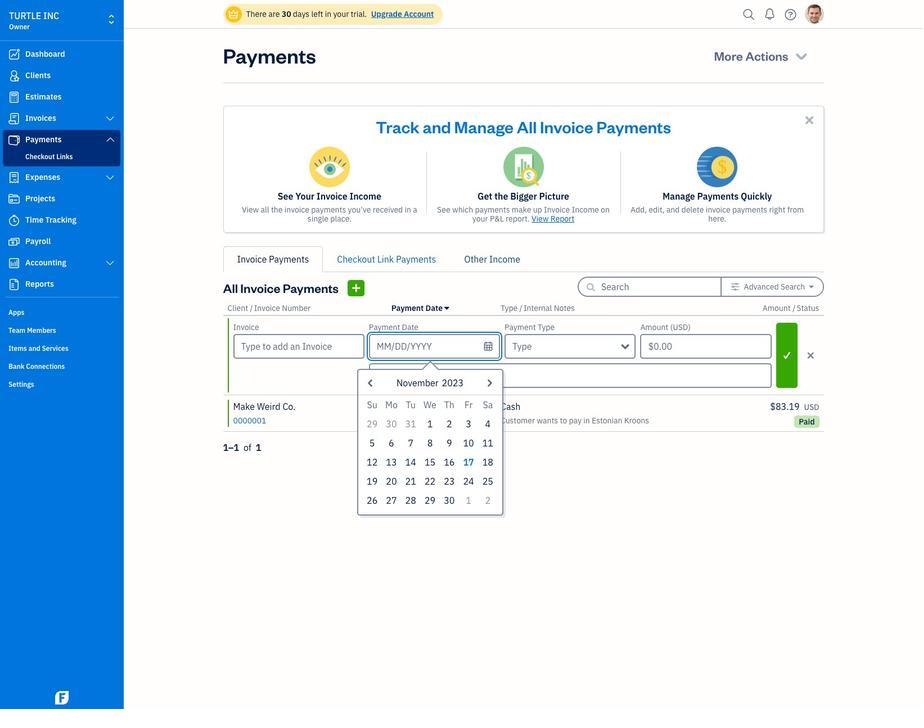 Task type: vqa. For each thing, say whether or not it's contained in the screenshot.
left Checkout
yes



Task type: locate. For each thing, give the bounding box(es) containing it.
checkout link payments
[[337, 254, 436, 265]]

1 vertical spatial 30 button
[[440, 491, 459, 510]]

1 horizontal spatial invoice
[[706, 205, 731, 215]]

1 horizontal spatial and
[[423, 116, 451, 137]]

0 horizontal spatial 2 button
[[440, 415, 459, 434]]

to
[[560, 416, 567, 426]]

0 horizontal spatial your
[[333, 9, 349, 19]]

clients link
[[3, 66, 120, 86]]

2 vertical spatial chevron large down image
[[105, 259, 115, 268]]

/ right type button
[[520, 303, 523, 313]]

26 button
[[363, 491, 382, 510]]

chevron large down image up chevron large down icon
[[105, 114, 115, 123]]

date down the payment date button
[[402, 322, 419, 333]]

Amount (USD) text field
[[641, 334, 772, 359]]

invoices
[[25, 113, 56, 123]]

0 vertical spatial see
[[278, 191, 293, 202]]

you've
[[348, 205, 371, 215]]

1 horizontal spatial in
[[405, 205, 411, 215]]

0 horizontal spatial /
[[250, 303, 253, 313]]

0 vertical spatial manage
[[454, 116, 514, 137]]

invoice
[[285, 205, 309, 215], [706, 205, 731, 215]]

1 horizontal spatial payments
[[475, 205, 510, 215]]

in right left
[[325, 9, 332, 19]]

invoice right delete at top right
[[706, 205, 731, 215]]

payments down quickly
[[733, 205, 768, 215]]

0 horizontal spatial see
[[278, 191, 293, 202]]

amount down advanced search
[[763, 303, 791, 313]]

a
[[413, 205, 417, 215]]

manage inside manage payments quickly add, edit, and delete invoice payments right from here.
[[663, 191, 695, 202]]

1 horizontal spatial caretdown image
[[809, 282, 814, 291]]

apps link
[[3, 304, 120, 321]]

here.
[[709, 214, 726, 224]]

2 horizontal spatial 1
[[466, 495, 471, 506]]

1 vertical spatial type
[[538, 322, 555, 333]]

30 button up 6
[[382, 415, 401, 434]]

invoice inside manage payments quickly add, edit, and delete invoice payments right from here.
[[706, 205, 731, 215]]

view
[[242, 205, 259, 215], [532, 214, 549, 224]]

type for type
[[513, 341, 532, 352]]

2 vertical spatial in
[[584, 416, 590, 426]]

1–1 of 1
[[223, 442, 261, 454]]

11
[[483, 438, 493, 449]]

caretdown image
[[809, 282, 814, 291], [445, 304, 449, 313]]

upgrade account link
[[369, 9, 434, 19]]

advanced search
[[744, 282, 805, 292]]

payment date
[[391, 303, 443, 313], [369, 322, 419, 333]]

3 button
[[459, 415, 478, 434]]

0 horizontal spatial caretdown image
[[445, 304, 449, 313]]

your
[[333, 9, 349, 19], [473, 214, 488, 224]]

0 vertical spatial type
[[501, 303, 518, 313]]

1 horizontal spatial see
[[437, 205, 450, 215]]

in right pay
[[584, 416, 590, 426]]

0 horizontal spatial all
[[223, 280, 238, 296]]

settings image
[[731, 282, 740, 291]]

2 payments from the left
[[475, 205, 510, 215]]

19 button
[[363, 472, 382, 491]]

1 button down we
[[421, 415, 440, 434]]

and for manage
[[423, 116, 451, 137]]

5 button
[[363, 434, 382, 453]]

income up you've
[[350, 191, 381, 202]]

reports
[[25, 279, 54, 289]]

chevron large down image down chevron large down icon
[[105, 173, 115, 182]]

your left "trial."
[[333, 9, 349, 19]]

chevron large down image inside expenses link
[[105, 173, 115, 182]]

23
[[444, 476, 455, 487]]

chevron large down image
[[105, 135, 115, 144]]

amount left (usd)
[[641, 322, 669, 333]]

18 button
[[478, 453, 498, 472]]

chevron large down image
[[105, 114, 115, 123], [105, 173, 115, 182], [105, 259, 115, 268]]

Invoice text field
[[234, 335, 363, 358]]

your inside see which payments make up invoice income on your p&l report.
[[473, 214, 488, 224]]

1 vertical spatial date
[[402, 322, 419, 333]]

checkout link payments link
[[323, 246, 450, 272]]

and inside manage payments quickly add, edit, and delete invoice payments right from here.
[[667, 205, 680, 215]]

0 vertical spatial 29 button
[[363, 415, 382, 434]]

1 horizontal spatial /
[[520, 303, 523, 313]]

the right get
[[495, 191, 508, 202]]

1 horizontal spatial view
[[532, 214, 549, 224]]

1 invoice from the left
[[285, 205, 309, 215]]

1 vertical spatial see
[[437, 205, 450, 215]]

tu
[[406, 399, 416, 411]]

2023
[[442, 378, 464, 389]]

1 horizontal spatial amount
[[763, 303, 791, 313]]

checkout up expenses
[[25, 152, 55, 161]]

caretdown image right search
[[809, 282, 814, 291]]

see
[[278, 191, 293, 202], [437, 205, 450, 215]]

2 horizontal spatial payments
[[733, 205, 768, 215]]

1 vertical spatial income
[[572, 205, 599, 215]]

29 button down 22
[[421, 491, 440, 510]]

3 / from the left
[[793, 303, 796, 313]]

invoice
[[540, 116, 594, 137], [317, 191, 348, 202], [544, 205, 570, 215], [237, 254, 267, 265], [240, 280, 280, 296], [254, 303, 280, 313], [233, 322, 259, 333]]

0 horizontal spatial view
[[242, 205, 259, 215]]

0 vertical spatial income
[[350, 191, 381, 202]]

caretdown image up payment date in mm/dd/yyyy format text box
[[445, 304, 449, 313]]

2 vertical spatial 30
[[444, 495, 455, 506]]

0 vertical spatial payment date
[[391, 303, 443, 313]]

/ left status
[[793, 303, 796, 313]]

30 button down "23"
[[440, 491, 459, 510]]

2 chevron large down image from the top
[[105, 173, 115, 182]]

29 up '5'
[[367, 419, 378, 430]]

all up the "client"
[[223, 280, 238, 296]]

and right items
[[29, 344, 40, 353]]

settings
[[8, 380, 34, 389]]

income left on
[[572, 205, 599, 215]]

dashboard
[[25, 49, 65, 59]]

checkout inside 'main' element
[[25, 152, 55, 161]]

2 vertical spatial income
[[489, 254, 520, 265]]

invoice payments link
[[223, 246, 323, 272]]

2 horizontal spatial /
[[793, 303, 796, 313]]

2 vertical spatial and
[[29, 344, 40, 353]]

in inside cash customer wants to pay in estonian kroons
[[584, 416, 590, 426]]

1 vertical spatial 1
[[256, 442, 261, 454]]

2 for bottom 2 button
[[485, 495, 491, 506]]

1 horizontal spatial manage
[[663, 191, 695, 202]]

Payment date in MM/DD/YYYY format text field
[[369, 334, 500, 359]]

0 horizontal spatial invoice
[[285, 205, 309, 215]]

the right all
[[271, 205, 283, 215]]

go to help image
[[782, 6, 800, 23]]

more actions
[[714, 48, 789, 64]]

2 for left 2 button
[[447, 419, 452, 430]]

1 vertical spatial all
[[223, 280, 238, 296]]

0 horizontal spatial checkout
[[25, 152, 55, 161]]

all up get the bigger picture
[[517, 116, 537, 137]]

grid
[[363, 396, 498, 510]]

1 button
[[421, 415, 440, 434], [459, 491, 478, 510]]

30 down "23"
[[444, 495, 455, 506]]

3 payments from the left
[[733, 205, 768, 215]]

2 horizontal spatial and
[[667, 205, 680, 215]]

1 horizontal spatial 2
[[485, 495, 491, 506]]

0 vertical spatial in
[[325, 9, 332, 19]]

1 horizontal spatial 2 button
[[478, 491, 498, 510]]

/ right the "client"
[[250, 303, 253, 313]]

0 horizontal spatial 30
[[282, 9, 291, 19]]

and inside items and services link
[[29, 344, 40, 353]]

1 horizontal spatial the
[[495, 191, 508, 202]]

0 horizontal spatial the
[[271, 205, 283, 215]]

date up payment date in mm/dd/yyyy format text box
[[426, 303, 443, 313]]

chevron large down image for accounting
[[105, 259, 115, 268]]

0 horizontal spatial income
[[350, 191, 381, 202]]

0 vertical spatial checkout
[[25, 152, 55, 161]]

edit,
[[649, 205, 665, 215]]

kroons
[[624, 416, 649, 426]]

30 for left 30 button
[[386, 419, 397, 430]]

get the bigger picture image
[[503, 147, 544, 187]]

2 invoice from the left
[[706, 205, 731, 215]]

1 vertical spatial amount
[[641, 322, 669, 333]]

see inside see which payments make up invoice income on your p&l report.
[[437, 205, 450, 215]]

3 chevron large down image from the top
[[105, 259, 115, 268]]

make
[[233, 401, 255, 412]]

client
[[228, 303, 248, 313]]

see left "which"
[[437, 205, 450, 215]]

days
[[293, 9, 310, 19]]

type up payment type at the top of the page
[[501, 303, 518, 313]]

view left all
[[242, 205, 259, 215]]

type inside dropdown button
[[513, 341, 532, 352]]

2
[[447, 419, 452, 430], [485, 495, 491, 506]]

0 vertical spatial your
[[333, 9, 349, 19]]

1 vertical spatial caretdown image
[[445, 304, 449, 313]]

1 vertical spatial 30
[[386, 419, 397, 430]]

and right track
[[423, 116, 451, 137]]

team
[[8, 326, 25, 335]]

see inside see your invoice income view all the invoice payments you've received in a single place.
[[278, 191, 293, 202]]

pay
[[569, 416, 582, 426]]

there
[[246, 9, 267, 19]]

0 horizontal spatial 30 button
[[382, 415, 401, 434]]

manage payments quickly image
[[697, 147, 738, 187]]

1 horizontal spatial income
[[489, 254, 520, 265]]

0000001 link
[[233, 415, 266, 426]]

0 vertical spatial chevron large down image
[[105, 114, 115, 123]]

time tracking
[[25, 215, 77, 225]]

4
[[485, 419, 491, 430]]

11/17/2023
[[391, 401, 442, 412]]

type down internal on the top right of the page
[[538, 322, 555, 333]]

26
[[367, 495, 378, 506]]

payments
[[311, 205, 346, 215], [475, 205, 510, 215], [733, 205, 768, 215]]

payments inside manage payments quickly add, edit, and delete invoice payments right from here.
[[733, 205, 768, 215]]

date
[[426, 303, 443, 313], [402, 322, 419, 333]]

trial.
[[351, 9, 367, 19]]

chevron large down image inside accounting link
[[105, 259, 115, 268]]

bigger
[[510, 191, 537, 202]]

2 button down th
[[440, 415, 459, 434]]

and right the edit,
[[667, 205, 680, 215]]

29 down 22
[[425, 495, 436, 506]]

1 vertical spatial in
[[405, 205, 411, 215]]

status
[[797, 303, 820, 313]]

left
[[311, 9, 323, 19]]

add a new payment image
[[351, 281, 361, 295]]

and for services
[[29, 344, 40, 353]]

estimates
[[25, 92, 62, 102]]

th
[[444, 399, 455, 411]]

2 / from the left
[[520, 303, 523, 313]]

2 vertical spatial type
[[513, 341, 532, 352]]

view right make
[[532, 214, 549, 224]]

in for cash
[[584, 416, 590, 426]]

0 horizontal spatial 1 button
[[421, 415, 440, 434]]

0 horizontal spatial amount
[[641, 322, 669, 333]]

1 vertical spatial the
[[271, 205, 283, 215]]

project image
[[7, 194, 21, 205]]

caretdown image inside the payment date button
[[445, 304, 449, 313]]

track and manage all invoice payments
[[376, 116, 671, 137]]

income right other
[[489, 254, 520, 265]]

amount (usd)
[[641, 322, 691, 333]]

1 horizontal spatial 29 button
[[421, 491, 440, 510]]

payment date up payment date in mm/dd/yyyy format text box
[[391, 303, 443, 313]]

type for type / internal notes
[[501, 303, 518, 313]]

0 vertical spatial all
[[517, 116, 537, 137]]

payments down your
[[311, 205, 346, 215]]

view report
[[532, 214, 575, 224]]

2 horizontal spatial 30
[[444, 495, 455, 506]]

checkout for checkout links
[[25, 152, 55, 161]]

0 vertical spatial 2
[[447, 419, 452, 430]]

chevron large down image up reports link
[[105, 259, 115, 268]]

payment down the payment date button
[[369, 322, 400, 333]]

view inside see your invoice income view all the invoice payments you've received in a single place.
[[242, 205, 259, 215]]

1
[[427, 419, 433, 430], [256, 442, 261, 454], [466, 495, 471, 506]]

1 chevron large down image from the top
[[105, 114, 115, 123]]

delete
[[682, 205, 704, 215]]

payment date down the payment date button
[[369, 322, 419, 333]]

1 up 8
[[427, 419, 433, 430]]

payments inside see your invoice income view all the invoice payments you've received in a single place.
[[311, 205, 346, 215]]

1 vertical spatial checkout
[[337, 254, 375, 265]]

1 horizontal spatial 29
[[425, 495, 436, 506]]

internal
[[524, 303, 552, 313]]

other income
[[464, 254, 520, 265]]

1 / from the left
[[250, 303, 253, 313]]

0 vertical spatial amount
[[763, 303, 791, 313]]

21
[[405, 476, 416, 487]]

invoice inside see your invoice income view all the invoice payments you've received in a single place.
[[285, 205, 309, 215]]

1 vertical spatial your
[[473, 214, 488, 224]]

29 button down su
[[363, 415, 382, 434]]

inc
[[43, 10, 59, 21]]

payroll link
[[3, 232, 120, 252]]

1 horizontal spatial checkout
[[337, 254, 375, 265]]

right
[[769, 205, 786, 215]]

0 horizontal spatial in
[[325, 9, 332, 19]]

1 vertical spatial payment date
[[369, 322, 419, 333]]

account
[[404, 9, 434, 19]]

0 horizontal spatial date
[[402, 322, 419, 333]]

1 right "of"
[[256, 442, 261, 454]]

other
[[464, 254, 487, 265]]

invoice inside see your invoice income view all the invoice payments you've received in a single place.
[[317, 191, 348, 202]]

/
[[250, 303, 253, 313], [520, 303, 523, 313], [793, 303, 796, 313]]

1 button down 24
[[459, 491, 478, 510]]

0 vertical spatial the
[[495, 191, 508, 202]]

1 vertical spatial and
[[667, 205, 680, 215]]

see for your
[[278, 191, 293, 202]]

invoice down your
[[285, 205, 309, 215]]

0 vertical spatial 30 button
[[382, 415, 401, 434]]

10
[[463, 438, 474, 449]]

1 horizontal spatial your
[[473, 214, 488, 224]]

2 horizontal spatial income
[[572, 205, 599, 215]]

see left your
[[278, 191, 293, 202]]

1 down 24
[[466, 495, 471, 506]]

make weird co. 0000001
[[233, 401, 296, 426]]

30 up 6
[[386, 419, 397, 430]]

24 button
[[459, 472, 478, 491]]

2 up 9
[[447, 419, 452, 430]]

0 vertical spatial 1
[[427, 419, 433, 430]]

0 horizontal spatial 29
[[367, 419, 378, 430]]

2 button down 25
[[478, 491, 498, 510]]

17 button
[[459, 453, 478, 472]]

0 vertical spatial and
[[423, 116, 451, 137]]

type down payment type at the top of the page
[[513, 341, 532, 352]]

checkout up add a new payment image
[[337, 254, 375, 265]]

in left a
[[405, 205, 411, 215]]

0 horizontal spatial 2
[[447, 419, 452, 430]]

30 right are
[[282, 9, 291, 19]]

8 button
[[421, 434, 440, 453]]

payments down get
[[475, 205, 510, 215]]

grid containing su
[[363, 396, 498, 510]]

items
[[8, 344, 27, 353]]

payroll
[[25, 236, 51, 246]]

1 horizontal spatial 30
[[386, 419, 397, 430]]

0 vertical spatial 2 button
[[440, 415, 459, 434]]

close image
[[803, 114, 816, 127]]

14
[[405, 457, 416, 468]]

2 down 25
[[485, 495, 491, 506]]

9
[[447, 438, 452, 449]]

0 horizontal spatial payments
[[311, 205, 346, 215]]

expense image
[[7, 172, 21, 183]]

links
[[56, 152, 73, 161]]

1 vertical spatial chevron large down image
[[105, 173, 115, 182]]

1 payments from the left
[[311, 205, 346, 215]]

payments inside 'main' element
[[25, 134, 62, 145]]

/ for status
[[793, 303, 796, 313]]

there are 30 days left in your trial. upgrade account
[[246, 9, 434, 19]]

items and services link
[[3, 340, 120, 357]]

get
[[478, 191, 493, 202]]

received
[[373, 205, 403, 215]]

in inside see your invoice income view all the invoice payments you've received in a single place.
[[405, 205, 411, 215]]

30
[[282, 9, 291, 19], [386, 419, 397, 430], [444, 495, 455, 506]]

Search text field
[[601, 278, 703, 296]]

0 vertical spatial date
[[426, 303, 443, 313]]

your left p&l
[[473, 214, 488, 224]]

chevron large down image inside invoices "link"
[[105, 114, 115, 123]]

/ for invoice
[[250, 303, 253, 313]]

all
[[261, 205, 269, 215]]

0 vertical spatial 29
[[367, 419, 378, 430]]



Task type: describe. For each thing, give the bounding box(es) containing it.
12 button
[[363, 453, 382, 472]]

estimate image
[[7, 92, 21, 103]]

0 vertical spatial 1 button
[[421, 415, 440, 434]]

31 button
[[401, 415, 421, 434]]

24
[[463, 476, 474, 487]]

$83.19
[[770, 401, 800, 412]]

1 vertical spatial 29
[[425, 495, 436, 506]]

23 button
[[440, 472, 459, 491]]

checkout links link
[[5, 150, 118, 164]]

28 button
[[401, 491, 421, 510]]

0 horizontal spatial 1
[[256, 442, 261, 454]]

22
[[425, 476, 436, 487]]

invoice payments
[[237, 254, 309, 265]]

other income link
[[450, 246, 535, 272]]

1 horizontal spatial 30 button
[[440, 491, 459, 510]]

services
[[42, 344, 68, 353]]

tracking
[[45, 215, 77, 225]]

25 button
[[478, 472, 498, 491]]

settings link
[[3, 376, 120, 393]]

1 horizontal spatial all
[[517, 116, 537, 137]]

crown image
[[228, 8, 239, 20]]

payment image
[[7, 134, 21, 146]]

paid
[[799, 417, 815, 427]]

in for there
[[325, 9, 332, 19]]

1 horizontal spatial 1 button
[[459, 491, 478, 510]]

client / invoice number
[[228, 303, 311, 313]]

expenses link
[[3, 168, 120, 188]]

6
[[389, 438, 394, 449]]

chevron large down image for invoices
[[105, 114, 115, 123]]

0 horizontal spatial manage
[[454, 116, 514, 137]]

team members
[[8, 326, 56, 335]]

2 vertical spatial 1
[[466, 495, 471, 506]]

projects link
[[3, 189, 120, 209]]

payment down type button
[[505, 322, 536, 333]]

number
[[282, 303, 311, 313]]

0 vertical spatial caretdown image
[[809, 282, 814, 291]]

projects
[[25, 194, 55, 204]]

0 horizontal spatial 29 button
[[363, 415, 382, 434]]

report image
[[7, 279, 21, 290]]

search image
[[740, 6, 758, 23]]

see your invoice income view all the invoice payments you've received in a single place.
[[242, 191, 417, 224]]

save image
[[777, 349, 797, 363]]

which
[[452, 205, 473, 215]]

place.
[[330, 214, 352, 224]]

3
[[466, 419, 471, 430]]

1 vertical spatial 2 button
[[478, 491, 498, 510]]

cash customer wants to pay in estonian kroons
[[501, 401, 649, 426]]

income inside see which payments make up invoice income on your p&l report.
[[572, 205, 599, 215]]

17
[[463, 457, 474, 468]]

your
[[296, 191, 315, 202]]

/ for internal
[[520, 303, 523, 313]]

amount for amount (usd)
[[641, 322, 669, 333]]

client image
[[7, 70, 21, 82]]

freshbooks image
[[53, 692, 71, 705]]

main element
[[0, 0, 152, 710]]

16 button
[[440, 453, 459, 472]]

expenses
[[25, 172, 60, 182]]

add,
[[631, 205, 647, 215]]

see for which
[[437, 205, 450, 215]]

get the bigger picture
[[478, 191, 569, 202]]

20 button
[[382, 472, 401, 491]]

27
[[386, 495, 397, 506]]

money image
[[7, 236, 21, 248]]

amount button
[[763, 303, 791, 313]]

team members link
[[3, 322, 120, 339]]

notifications image
[[761, 3, 779, 25]]

0 vertical spatial 30
[[282, 9, 291, 19]]

all invoice payments
[[223, 280, 339, 296]]

timer image
[[7, 215, 21, 226]]

30 for rightmost 30 button
[[444, 495, 455, 506]]

payments for add,
[[733, 205, 768, 215]]

0000001
[[233, 416, 266, 426]]

notes
[[554, 303, 575, 313]]

make
[[512, 205, 531, 215]]

estimates link
[[3, 87, 120, 107]]

1 horizontal spatial 1
[[427, 419, 433, 430]]

reports link
[[3, 275, 120, 295]]

income inside see your invoice income view all the invoice payments you've received in a single place.
[[350, 191, 381, 202]]

chart image
[[7, 258, 21, 269]]

chevrondown image
[[794, 48, 809, 64]]

1 horizontal spatial date
[[426, 303, 443, 313]]

cancel image
[[801, 349, 821, 362]]

payment type
[[505, 322, 555, 333]]

time
[[25, 215, 43, 225]]

invoice for your
[[285, 205, 309, 215]]

payment up payment date in mm/dd/yyyy format text box
[[391, 303, 424, 313]]

payments for income
[[311, 205, 346, 215]]

the inside see your invoice income view all the invoice payments you've received in a single place.
[[271, 205, 283, 215]]

see your invoice income image
[[309, 147, 350, 187]]

accounting
[[25, 258, 66, 268]]

owner
[[9, 23, 30, 31]]

dashboard image
[[7, 49, 21, 60]]

8
[[427, 438, 433, 449]]

Notes (Optional) text field
[[369, 363, 772, 388]]

november
[[397, 378, 439, 389]]

amount for amount / status
[[763, 303, 791, 313]]

picture
[[539, 191, 569, 202]]

wants
[[537, 416, 558, 426]]

invoice for payments
[[706, 205, 731, 215]]

cash
[[501, 401, 521, 412]]

connections
[[26, 362, 65, 371]]

estonian
[[592, 416, 623, 426]]

chevron large down image for expenses
[[105, 173, 115, 182]]

clients
[[25, 70, 51, 80]]

invoice inside see which payments make up invoice income on your p&l report.
[[544, 205, 570, 215]]

18
[[483, 457, 493, 468]]

invoice image
[[7, 113, 21, 124]]

apps
[[8, 308, 24, 317]]

payments inside see which payments make up invoice income on your p&l report.
[[475, 205, 510, 215]]

5
[[370, 438, 375, 449]]

advanced search button
[[722, 278, 823, 296]]

16
[[444, 457, 455, 468]]

15
[[425, 457, 436, 468]]

1 vertical spatial 29 button
[[421, 491, 440, 510]]

checkout for checkout link payments
[[337, 254, 375, 265]]

15 button
[[421, 453, 440, 472]]

are
[[269, 9, 280, 19]]

single
[[308, 214, 329, 224]]

members
[[27, 326, 56, 335]]

on
[[601, 205, 610, 215]]

28
[[405, 495, 416, 506]]

4 button
[[478, 415, 498, 434]]

9 button
[[440, 434, 459, 453]]

up
[[533, 205, 542, 215]]

items and services
[[8, 344, 68, 353]]

(usd)
[[670, 322, 691, 333]]

track
[[376, 116, 420, 137]]

payments inside manage payments quickly add, edit, and delete invoice payments right from here.
[[697, 191, 739, 202]]



